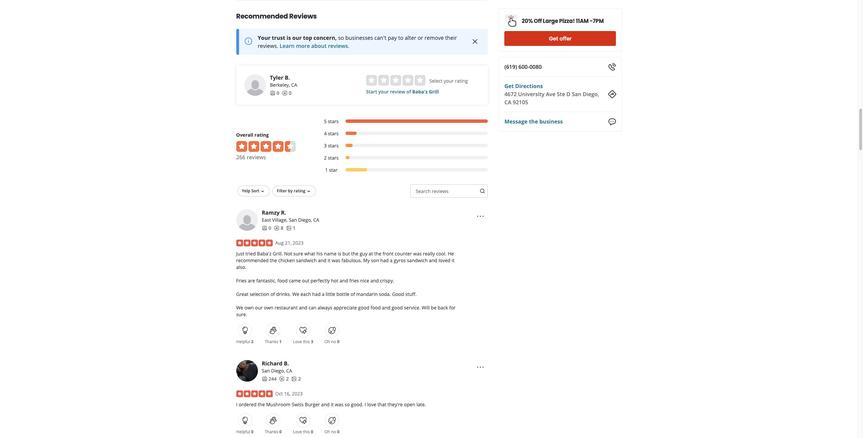 Task type: describe. For each thing, give the bounding box(es) containing it.
crispy.
[[380, 277, 395, 284]]

2 right the 244
[[286, 376, 289, 382]]

(0 reactions) element down burger
[[311, 429, 314, 435]]

b. for richard b.
[[284, 360, 289, 367]]

late.
[[417, 401, 426, 408]]

get directions link
[[505, 82, 543, 90]]

oh for ramzy r.
[[325, 339, 330, 345]]

info alert
[[236, 29, 488, 55]]

friends element for ramzy r.
[[262, 225, 272, 231]]

your for select
[[444, 78, 454, 84]]

sure
[[294, 250, 303, 257]]

this for b.
[[303, 429, 310, 435]]

recommended
[[236, 257, 269, 264]]

back
[[438, 304, 448, 311]]

is inside 'info' alert
[[287, 34, 291, 41]]

hot
[[331, 277, 339, 284]]

tyler
[[270, 74, 284, 81]]

can
[[309, 304, 317, 311]]

(0 reactions) element left thanks 0
[[251, 429, 254, 435]]

1 vertical spatial 3
[[311, 339, 314, 345]]

reviews
[[289, 11, 317, 21]]

0 down the berkeley,
[[289, 90, 292, 96]]

sure.
[[236, 311, 247, 318]]

2 horizontal spatial it
[[452, 257, 455, 264]]

2 inside photos element
[[299, 376, 301, 382]]

san inside richard b. san diego, ca
[[262, 367, 270, 374]]

92105
[[513, 99, 529, 106]]

are
[[248, 277, 255, 284]]

2 down 3 stars at the left
[[324, 155, 327, 161]]

berkeley,
[[270, 82, 290, 88]]

2 vertical spatial was
[[335, 401, 344, 408]]

filter
[[277, 188, 287, 194]]

so businesses can't pay to alter or remove their reviews.
[[258, 34, 457, 50]]

get directions 4672 university ave ste d san diego, ca 92105
[[505, 82, 600, 106]]

no for r.
[[331, 339, 336, 345]]

great
[[236, 291, 249, 297]]

village,
[[272, 217, 288, 223]]

2 good from the left
[[392, 304, 403, 311]]

little
[[326, 291, 336, 297]]

front
[[383, 250, 394, 257]]

overall rating
[[236, 132, 269, 138]]

4.5 star rating image
[[236, 141, 296, 152]]

reviews element for tyler
[[282, 90, 292, 96]]

rating element
[[366, 75, 426, 86]]

(0 reactions) element right (3 reactions) element
[[337, 339, 340, 345]]

helpful for ramzy r.
[[237, 339, 250, 345]]

learn
[[280, 42, 295, 50]]

1 vertical spatial so
[[345, 401, 350, 408]]

16 chevron down v2 image
[[306, 189, 312, 194]]

1 vertical spatial was
[[332, 257, 341, 264]]

1 horizontal spatial baba'z
[[413, 88, 428, 95]]

nice
[[361, 277, 370, 284]]

search
[[416, 188, 431, 194]]

ca inside ramzy r. east village, san diego, ca
[[314, 217, 320, 223]]

fantastic,
[[257, 277, 277, 284]]

guy
[[360, 250, 368, 257]]

my
[[364, 257, 370, 264]]

(1 reaction) element
[[280, 339, 282, 345]]

1 good from the left
[[359, 304, 370, 311]]

he
[[448, 250, 454, 257]]

star
[[329, 167, 338, 173]]

love for r.
[[293, 339, 302, 345]]

1 own from the left
[[245, 304, 254, 311]]

his
[[317, 250, 323, 257]]

loved
[[439, 257, 451, 264]]

reviews. inside so businesses can't pay to alter or remove their reviews.
[[258, 42, 279, 50]]

selection
[[250, 291, 270, 297]]

more
[[296, 42, 310, 50]]

0 down i ordered the mushroom swiss burger and it was so good. i love that they're open late. on the bottom left of page
[[337, 429, 340, 435]]

4 stars
[[324, 130, 339, 137]]

offer
[[560, 35, 572, 42]]

0 left thanks 0
[[251, 429, 254, 435]]

for
[[450, 304, 456, 311]]

diego, inside ramzy r. east village, san diego, ca
[[298, 217, 312, 223]]

266
[[236, 154, 246, 161]]

food inside we own our own restaurant and can always appreciate good food and good service.  will be back for sure.
[[371, 304, 381, 311]]

5 stars
[[324, 118, 339, 124]]

600-
[[519, 63, 530, 71]]

266 reviews
[[236, 154, 266, 161]]

16 friends v2 image
[[270, 90, 276, 96]]

(619) 600-0080
[[505, 63, 542, 71]]

can't
[[375, 34, 387, 41]]

start your review of baba'z grill
[[366, 88, 439, 95]]

and down his
[[318, 257, 327, 264]]

0 right 16 friends v2 icon
[[277, 90, 280, 96]]

mushroom
[[266, 401, 291, 408]]

great selection of drinks.  we each had a little bottle of mandarin soda. good stuff.
[[236, 291, 417, 297]]

1 vertical spatial rating
[[255, 132, 269, 138]]

helpful 2
[[237, 339, 254, 345]]

tyler b. link
[[270, 74, 290, 81]]

yelp sort button
[[238, 186, 270, 196]]

1 horizontal spatial we
[[293, 291, 300, 297]]

  text field inside recommended reviews element
[[411, 184, 488, 198]]

diego, inside get directions 4672 university ave ste d san diego, ca 92105
[[583, 90, 600, 98]]

rating for filter by rating
[[294, 188, 306, 194]]

and right nice
[[371, 277, 379, 284]]

stars for 4 stars
[[328, 130, 339, 137]]

our inside we own our own restaurant and can always appreciate good food and good service.  will be back for sure.
[[255, 304, 263, 311]]

east
[[262, 217, 271, 223]]

0 vertical spatial food
[[278, 277, 288, 284]]

3 stars
[[324, 142, 339, 149]]

2 own from the left
[[264, 304, 274, 311]]

this for r.
[[303, 339, 310, 345]]

1 vertical spatial a
[[322, 291, 325, 297]]

(0 reactions) element down i ordered the mushroom swiss burger and it was so good. i love that they're open late. on the bottom left of page
[[337, 429, 340, 435]]

your for start
[[379, 88, 389, 95]]

large
[[543, 17, 559, 25]]

mandarin
[[357, 291, 378, 297]]

d
[[567, 90, 571, 98]]

recommended reviews
[[236, 11, 317, 21]]

we own our own restaurant and can always appreciate good food and good service.  will be back for sure.
[[236, 304, 456, 318]]

ordered
[[239, 401, 257, 408]]

get for get directions 4672 university ave ste d san diego, ca 92105
[[505, 82, 514, 90]]

16 photos v2 image for richard b.
[[292, 376, 297, 382]]

our inside 'info' alert
[[293, 34, 302, 41]]

16 review v2 image for tyler
[[282, 90, 288, 96]]

stuff.
[[406, 291, 417, 297]]

2 reviews. from the left
[[328, 42, 350, 50]]

rating for select your rating
[[455, 78, 468, 84]]

0 horizontal spatial 1
[[280, 339, 282, 345]]

concern,
[[314, 34, 337, 41]]

16 friends v2 image for richard
[[262, 376, 267, 382]]

photo of tyler b. image
[[245, 74, 266, 96]]

ave
[[547, 90, 556, 98]]

appreciate
[[334, 304, 357, 311]]

stars for 5 stars
[[328, 118, 339, 124]]

and right hot
[[340, 277, 348, 284]]

1 for 1
[[293, 225, 296, 231]]

so inside so businesses can't pay to alter or remove their reviews.
[[339, 34, 344, 41]]

chicken
[[279, 257, 295, 264]]

menu image
[[477, 363, 485, 371]]

always
[[318, 304, 333, 311]]

0 horizontal spatial had
[[313, 291, 321, 297]]

(619)
[[505, 63, 518, 71]]

stars for 3 stars
[[328, 142, 339, 149]]

0 horizontal spatial it
[[328, 257, 331, 264]]

son
[[371, 257, 379, 264]]

2 i from the left
[[365, 401, 366, 408]]

trust
[[272, 34, 286, 41]]

-
[[590, 17, 593, 25]]

2 sandwich from the left
[[407, 257, 428, 264]]

photos element for richard b.
[[292, 376, 301, 382]]

and down 'soda.'
[[382, 304, 391, 311]]

perfectly
[[311, 277, 330, 284]]

be
[[431, 304, 437, 311]]

counter
[[395, 250, 412, 257]]

open
[[404, 401, 416, 408]]

b. for tyler b.
[[285, 74, 290, 81]]

recommended
[[236, 11, 288, 21]]

burger
[[305, 401, 320, 408]]

love this 0
[[293, 429, 314, 435]]

grill.
[[273, 250, 283, 257]]

reviews for search reviews
[[432, 188, 449, 194]]

the up fabulous.
[[352, 250, 359, 257]]

search reviews
[[416, 188, 449, 194]]

filter reviews by 5 stars rating element
[[317, 118, 488, 125]]

2023 for b.
[[292, 390, 303, 397]]

close image
[[472, 38, 480, 46]]

directions
[[516, 82, 543, 90]]



Task type: vqa. For each thing, say whether or not it's contained in the screenshot.
My
yes



Task type: locate. For each thing, give the bounding box(es) containing it.
0 vertical spatial love
[[293, 339, 302, 345]]

san inside get directions 4672 university ave ste d san diego, ca 92105
[[572, 90, 582, 98]]

1 stars from the top
[[328, 118, 339, 124]]

reviews right search
[[432, 188, 449, 194]]

san
[[572, 90, 582, 98], [289, 217, 297, 223], [262, 367, 270, 374]]

sandwich
[[296, 257, 317, 264], [407, 257, 428, 264]]

1 vertical spatial oh
[[325, 429, 330, 435]]

off
[[534, 17, 542, 25]]

this down burger
[[303, 429, 310, 435]]

get inside button
[[549, 35, 559, 42]]

out
[[302, 277, 310, 284]]

24 message v2 image
[[609, 118, 617, 126]]

ca
[[292, 82, 298, 88], [505, 99, 512, 106], [314, 217, 320, 223], [287, 367, 293, 374]]

love
[[293, 339, 302, 345], [293, 429, 302, 435]]

start
[[366, 88, 378, 95]]

0 horizontal spatial of
[[271, 291, 275, 297]]

oh
[[325, 339, 330, 345], [325, 429, 330, 435]]

0 vertical spatial baba'z
[[413, 88, 428, 95]]

0 vertical spatial 16 friends v2 image
[[262, 225, 267, 231]]

1 vertical spatial reviews element
[[274, 225, 284, 231]]

0 vertical spatial 1
[[325, 167, 328, 173]]

0 vertical spatial 16 photos v2 image
[[286, 225, 292, 231]]

ca inside get directions 4672 university ave ste d san diego, ca 92105
[[505, 99, 512, 106]]

san down richard
[[262, 367, 270, 374]]

had right the each on the left
[[313, 291, 321, 297]]

get up 4672
[[505, 82, 514, 90]]

0 horizontal spatial your
[[379, 88, 389, 95]]

oh for richard b.
[[325, 429, 330, 435]]

0 vertical spatial oh
[[325, 339, 330, 345]]

came
[[289, 277, 301, 284]]

diego, right "village,"
[[298, 217, 312, 223]]

baba'z inside just tried baba'z grill.  not sure what his name is but the guy at the front counter was really cool.  he recommended the chicken sandwich and it was fabulous.  my son had a gyros sandwich and loved it also.
[[257, 250, 272, 257]]

1 horizontal spatial it
[[331, 401, 334, 408]]

2 horizontal spatial of
[[407, 88, 411, 95]]

1 horizontal spatial 1
[[293, 225, 296, 231]]

3 inside 'element'
[[324, 142, 327, 149]]

2 oh from the top
[[325, 429, 330, 435]]

i ordered the mushroom swiss burger and it was so good. i love that they're open late.
[[236, 401, 426, 408]]

friends element containing 244
[[262, 376, 277, 382]]

but
[[343, 250, 350, 257]]

3 right (1 reaction) element
[[311, 339, 314, 345]]

that
[[378, 401, 387, 408]]

1 vertical spatial your
[[379, 88, 389, 95]]

reviews element for ramzy
[[274, 225, 284, 231]]

0 down "east"
[[269, 225, 272, 231]]

friends element down the berkeley,
[[270, 90, 280, 96]]

stars inside 'element'
[[328, 142, 339, 149]]

friends element
[[270, 90, 280, 96], [262, 225, 272, 231], [262, 376, 277, 382]]

4 stars from the top
[[328, 155, 339, 161]]

0 horizontal spatial reviews
[[247, 154, 266, 161]]

oh no 0 for ramzy r.
[[325, 339, 340, 345]]

just
[[236, 250, 245, 257]]

rating right select
[[455, 78, 468, 84]]

oh no 0 for richard b.
[[325, 429, 340, 435]]

message the business
[[505, 118, 563, 125]]

and down really
[[429, 257, 438, 264]]

rating inside dropdown button
[[294, 188, 306, 194]]

1 vertical spatial this
[[303, 429, 310, 435]]

at
[[369, 250, 373, 257]]

and
[[318, 257, 327, 264], [429, 257, 438, 264], [340, 277, 348, 284], [371, 277, 379, 284], [299, 304, 308, 311], [382, 304, 391, 311], [322, 401, 330, 408]]

5 star rating image up ordered
[[236, 390, 273, 397]]

16 photos v2 image right 8
[[286, 225, 292, 231]]

is left but
[[338, 250, 342, 257]]

2 left thanks 1
[[251, 339, 254, 345]]

stars right "4"
[[328, 130, 339, 137]]

(no rating) image
[[366, 75, 426, 86]]

richard b. link
[[262, 360, 289, 367]]

photos element containing 2
[[292, 376, 301, 382]]

1 vertical spatial thanks
[[265, 429, 279, 435]]

reviews element containing 0
[[282, 90, 292, 96]]

5 star rating image up the tried
[[236, 240, 273, 246]]

1 5 star rating image from the top
[[236, 240, 273, 246]]

friends element down richard b. san diego, ca
[[262, 376, 277, 382]]

1 horizontal spatial 3
[[324, 142, 327, 149]]

1 oh no 0 from the top
[[325, 339, 340, 345]]

1 vertical spatial 5 star rating image
[[236, 390, 273, 397]]

love
[[368, 401, 377, 408]]

0 vertical spatial this
[[303, 339, 310, 345]]

2 vertical spatial 16 review v2 image
[[280, 376, 285, 382]]

1 for 1 star
[[325, 167, 328, 173]]

restaurant
[[275, 304, 298, 311]]

1 horizontal spatial is
[[338, 250, 342, 257]]

None radio
[[366, 75, 377, 86], [391, 75, 402, 86], [366, 75, 377, 86], [391, 75, 402, 86]]

reviews element
[[282, 90, 292, 96], [274, 225, 284, 231], [280, 376, 289, 382]]

richard b. san diego, ca
[[262, 360, 293, 374]]

own down selection
[[264, 304, 274, 311]]

love for b.
[[293, 429, 302, 435]]

no
[[331, 339, 336, 345], [331, 429, 336, 435]]

b. up the berkeley,
[[285, 74, 290, 81]]

oct 16, 2023
[[276, 390, 303, 397]]

1 horizontal spatial own
[[264, 304, 274, 311]]

food down mandarin at the bottom of the page
[[371, 304, 381, 311]]

1 vertical spatial is
[[338, 250, 342, 257]]

photos element
[[286, 225, 296, 231], [292, 376, 301, 382]]

ramzy r. east village, san diego, ca
[[262, 209, 320, 223]]

and right burger
[[322, 401, 330, 408]]

soda.
[[379, 291, 391, 297]]

2 oh no 0 from the top
[[325, 429, 340, 435]]

learn more about reviews. link
[[280, 42, 350, 50]]

1 left star
[[325, 167, 328, 173]]

0 horizontal spatial i
[[236, 401, 238, 408]]

1 vertical spatial 16 review v2 image
[[274, 225, 280, 231]]

0 vertical spatial our
[[293, 34, 302, 41]]

1 horizontal spatial a
[[390, 257, 393, 264]]

diego, left 24 directions v2 icon
[[583, 90, 600, 98]]

helpful for richard b.
[[237, 429, 250, 435]]

baba'z left grill
[[413, 88, 428, 95]]

0 vertical spatial san
[[572, 90, 582, 98]]

tyler b. berkeley, ca
[[270, 74, 298, 88]]

photo of richard b. image
[[236, 360, 258, 382]]

the down the grill.
[[270, 257, 277, 264]]

2 vertical spatial rating
[[294, 188, 306, 194]]

rating
[[455, 78, 468, 84], [255, 132, 269, 138], [294, 188, 306, 194]]

0 horizontal spatial 3
[[311, 339, 314, 345]]

sandwich down really
[[407, 257, 428, 264]]

diego, inside richard b. san diego, ca
[[271, 367, 285, 374]]

yelp
[[242, 188, 251, 194]]

0 vertical spatial thanks
[[265, 339, 279, 345]]

16 friends v2 image for ramzy
[[262, 225, 267, 231]]

2 thanks from the top
[[265, 429, 279, 435]]

reviews for 266 reviews
[[247, 154, 266, 161]]

i
[[236, 401, 238, 408], [365, 401, 366, 408]]

no right (3 reactions) element
[[331, 339, 336, 345]]

1 horizontal spatial san
[[289, 217, 297, 223]]

2 5 star rating image from the top
[[236, 390, 273, 397]]

reviews element containing 2
[[280, 376, 289, 382]]

0 horizontal spatial so
[[339, 34, 344, 41]]

the right message in the right of the page
[[530, 118, 539, 125]]

reviews. down the your
[[258, 42, 279, 50]]

0 horizontal spatial baba'z
[[257, 250, 272, 257]]

i left ordered
[[236, 401, 238, 408]]

0 vertical spatial photos element
[[286, 225, 296, 231]]

ca inside richard b. san diego, ca
[[287, 367, 293, 374]]

had inside just tried baba'z grill.  not sure what his name is but the guy at the front counter was really cool.  he recommended the chicken sandwich and it was fabulous.  my son had a gyros sandwich and loved it also.
[[381, 257, 389, 264]]

thanks right helpful 0
[[265, 429, 279, 435]]

2 helpful from the top
[[237, 429, 250, 435]]

each
[[301, 291, 311, 297]]

yelp sort
[[242, 188, 260, 194]]

1 vertical spatial friends element
[[262, 225, 272, 231]]

1 horizontal spatial get
[[549, 35, 559, 42]]

it
[[328, 257, 331, 264], [452, 257, 455, 264], [331, 401, 334, 408]]

oh right love this 0
[[325, 429, 330, 435]]

0 horizontal spatial we
[[236, 304, 243, 311]]

24 directions v2 image
[[609, 90, 617, 98]]

photo of ramzy r. image
[[236, 209, 258, 231]]

5 star rating image for richard b.
[[236, 390, 273, 397]]

1 vertical spatial love
[[293, 429, 302, 435]]

1 horizontal spatial food
[[371, 304, 381, 311]]

1 horizontal spatial of
[[351, 291, 355, 297]]

1 vertical spatial had
[[313, 291, 321, 297]]

helpful 0
[[237, 429, 254, 435]]

2 up oct 16, 2023
[[299, 376, 301, 382]]

get for get offer
[[549, 35, 559, 42]]

friends element for richard b.
[[262, 376, 277, 382]]

0 vertical spatial b.
[[285, 74, 290, 81]]

san inside ramzy r. east village, san diego, ca
[[289, 217, 297, 223]]

1 vertical spatial diego,
[[298, 217, 312, 223]]

and left can
[[299, 304, 308, 311]]

photos element up oct 16, 2023
[[292, 376, 301, 382]]

(3 reactions) element
[[311, 339, 314, 345]]

16 review v2 image left 8
[[274, 225, 280, 231]]

rating up the 4.5 star rating image
[[255, 132, 269, 138]]

filter reviews by 2 stars rating element
[[317, 155, 488, 161]]

baba'z left the grill.
[[257, 250, 272, 257]]

2023 right 21,
[[293, 240, 304, 246]]

1 vertical spatial our
[[255, 304, 263, 311]]

1 vertical spatial 1
[[293, 225, 296, 231]]

reviews element right the 244
[[280, 376, 289, 382]]

thanks 0
[[265, 429, 282, 435]]

sandwich down what
[[296, 257, 317, 264]]

was
[[414, 250, 422, 257], [332, 257, 341, 264], [335, 401, 344, 408]]

food
[[278, 277, 288, 284], [371, 304, 381, 311]]

search image
[[480, 188, 486, 194]]

16 review v2 image for richard
[[280, 376, 285, 382]]

filter by rating button
[[273, 186, 316, 196]]

is inside just tried baba'z grill.  not sure what his name is but the guy at the front counter was really cool.  he recommended the chicken sandwich and it was fabulous.  my son had a gyros sandwich and loved it also.
[[338, 250, 342, 257]]

of right review
[[407, 88, 411, 95]]

0
[[277, 90, 280, 96], [289, 90, 292, 96], [269, 225, 272, 231], [337, 339, 340, 345], [251, 429, 254, 435], [280, 429, 282, 435], [311, 429, 314, 435], [337, 429, 340, 435]]

2 vertical spatial san
[[262, 367, 270, 374]]

1 helpful from the top
[[237, 339, 250, 345]]

16 review v2 image down the berkeley,
[[282, 90, 288, 96]]

it down "name"
[[328, 257, 331, 264]]

0 right (3 reactions) element
[[337, 339, 340, 345]]

24 phone v2 image
[[609, 63, 617, 71]]

0 vertical spatial 2023
[[293, 240, 304, 246]]

0 vertical spatial is
[[287, 34, 291, 41]]

reviews element for richard
[[280, 376, 289, 382]]

of left the "drinks."
[[271, 291, 275, 297]]

love right thanks 0
[[293, 429, 302, 435]]

2 stars from the top
[[328, 130, 339, 137]]

sort
[[252, 188, 260, 194]]

grill
[[429, 88, 439, 95]]

filter reviews by 1 star rating element
[[317, 167, 488, 173]]

ramzy r. link
[[262, 209, 286, 216]]

16 photos v2 image
[[286, 225, 292, 231], [292, 376, 297, 382]]

drinks.
[[276, 291, 291, 297]]

our down selection
[[255, 304, 263, 311]]

the inside button
[[530, 118, 539, 125]]

reviews element down "village,"
[[274, 225, 284, 231]]

16 photos v2 image up oct 16, 2023
[[292, 376, 297, 382]]

our up the more
[[293, 34, 302, 41]]

16 review v2 image
[[282, 90, 288, 96], [274, 225, 280, 231], [280, 376, 285, 382]]

not
[[284, 250, 293, 257]]

helpful
[[237, 339, 250, 345], [237, 429, 250, 435]]

overall
[[236, 132, 254, 138]]

photos element for ramzy r.
[[286, 225, 296, 231]]

1 i from the left
[[236, 401, 238, 408]]

ca inside tyler b. berkeley, ca
[[292, 82, 298, 88]]

0 vertical spatial helpful
[[237, 339, 250, 345]]

16 friends v2 image left the 244
[[262, 376, 267, 382]]

good down mandarin at the bottom of the page
[[359, 304, 370, 311]]

richard
[[262, 360, 283, 367]]

0 vertical spatial oh no 0
[[325, 339, 340, 345]]

0 vertical spatial reviews
[[247, 154, 266, 161]]

no for b.
[[331, 429, 336, 435]]

1 no from the top
[[331, 339, 336, 345]]

0 horizontal spatial diego,
[[271, 367, 285, 374]]

i left love
[[365, 401, 366, 408]]

8
[[281, 225, 284, 231]]

friends element down "east"
[[262, 225, 272, 231]]

by
[[288, 188, 293, 194]]

1 oh from the top
[[325, 339, 330, 345]]

1 horizontal spatial good
[[392, 304, 403, 311]]

diego,
[[583, 90, 600, 98], [298, 217, 312, 223], [271, 367, 285, 374]]

a inside just tried baba'z grill.  not sure what his name is but the guy at the front counter was really cool.  he recommended the chicken sandwich and it was fabulous.  my son had a gyros sandwich and loved it also.
[[390, 257, 393, 264]]

16 review v2 image for ramzy
[[274, 225, 280, 231]]

your trust is our top concern,
[[258, 34, 337, 41]]

reviews element containing 8
[[274, 225, 284, 231]]

0 vertical spatial 3
[[324, 142, 327, 149]]

1 inside filter reviews by 1 star rating element
[[325, 167, 328, 173]]

good
[[359, 304, 370, 311], [392, 304, 403, 311]]

so
[[339, 34, 344, 41], [345, 401, 350, 408]]

0 vertical spatial 16 review v2 image
[[282, 90, 288, 96]]

good.
[[351, 401, 364, 408]]

0 horizontal spatial get
[[505, 82, 514, 90]]

2 vertical spatial reviews element
[[280, 376, 289, 382]]

2 vertical spatial diego,
[[271, 367, 285, 374]]

thanks for ramzy
[[265, 339, 279, 345]]

1 horizontal spatial so
[[345, 401, 350, 408]]

0 horizontal spatial good
[[359, 304, 370, 311]]

pay
[[388, 34, 397, 41]]

photos element right 8
[[286, 225, 296, 231]]

0 vertical spatial diego,
[[583, 90, 600, 98]]

we up sure.
[[236, 304, 243, 311]]

helpful down ordered
[[237, 429, 250, 435]]

5
[[324, 118, 327, 124]]

about
[[312, 42, 327, 50]]

good down good
[[392, 304, 403, 311]]

16 photos v2 image for ramzy r.
[[286, 225, 292, 231]]

get inside get directions 4672 university ave ste d san diego, ca 92105
[[505, 82, 514, 90]]

5 star rating image
[[236, 240, 273, 246], [236, 390, 273, 397]]

1 horizontal spatial had
[[381, 257, 389, 264]]

20% off large pizza! 11am -7pm
[[522, 17, 604, 25]]

or
[[418, 34, 424, 41]]

reviews element down the berkeley,
[[282, 90, 292, 96]]

16 friends v2 image
[[262, 225, 267, 231], [262, 376, 267, 382]]

5 star rating image for ramzy r.
[[236, 240, 273, 246]]

the right at
[[375, 250, 382, 257]]

1 star
[[325, 167, 338, 173]]

menu image
[[477, 212, 485, 220]]

we inside we own our own restaurant and can always appreciate good food and good service.  will be back for sure.
[[236, 304, 243, 311]]

is
[[287, 34, 291, 41], [338, 250, 342, 257]]

recommended reviews element
[[215, 0, 510, 438]]

photos element containing 1
[[286, 225, 296, 231]]

what
[[305, 250, 316, 257]]

rating left 16 chevron down v2 image
[[294, 188, 306, 194]]

0 horizontal spatial san
[[262, 367, 270, 374]]

1 horizontal spatial diego,
[[298, 217, 312, 223]]

2 love from the top
[[293, 429, 302, 435]]

0 horizontal spatial own
[[245, 304, 254, 311]]

pizza!
[[560, 17, 575, 25]]

a down front
[[390, 257, 393, 264]]

food left came
[[278, 277, 288, 284]]

0 vertical spatial was
[[414, 250, 422, 257]]

1 vertical spatial helpful
[[237, 429, 250, 435]]

1 reviews. from the left
[[258, 42, 279, 50]]

get left "offer"
[[549, 35, 559, 42]]

oh no 0 right (3 reactions) element
[[325, 339, 340, 345]]

1 vertical spatial baba'z
[[257, 250, 272, 257]]

1 16 friends v2 image from the top
[[262, 225, 267, 231]]

no down i ordered the mushroom swiss burger and it was so good. i love that they're open late. on the bottom left of page
[[331, 429, 336, 435]]

1 horizontal spatial i
[[365, 401, 366, 408]]

ramzy
[[262, 209, 280, 216]]

was left good.
[[335, 401, 344, 408]]

b. inside tyler b. berkeley, ca
[[285, 74, 290, 81]]

filter reviews by 4 stars rating element
[[317, 130, 488, 137]]

0 horizontal spatial sandwich
[[296, 257, 317, 264]]

None radio
[[379, 75, 389, 86], [403, 75, 414, 86], [415, 75, 426, 86], [379, 75, 389, 86], [403, 75, 414, 86], [415, 75, 426, 86]]

this
[[303, 339, 310, 345], [303, 429, 310, 435]]

0 vertical spatial we
[[293, 291, 300, 297]]

it right burger
[[331, 401, 334, 408]]

gyros
[[394, 257, 406, 264]]

oh right (3 reactions) element
[[325, 339, 330, 345]]

2023 for r.
[[293, 240, 304, 246]]

2 this from the top
[[303, 429, 310, 435]]

1 vertical spatial we
[[236, 304, 243, 311]]

1 vertical spatial b.
[[284, 360, 289, 367]]

university
[[519, 90, 545, 98]]

0 down burger
[[311, 429, 314, 435]]

0 horizontal spatial our
[[255, 304, 263, 311]]

2 horizontal spatial san
[[572, 90, 582, 98]]

b. inside richard b. san diego, ca
[[284, 360, 289, 367]]

0 horizontal spatial a
[[322, 291, 325, 297]]

16 chevron down v2 image
[[260, 189, 266, 194]]

a left 'little'
[[322, 291, 325, 297]]

stars
[[328, 118, 339, 124], [328, 130, 339, 137], [328, 142, 339, 149], [328, 155, 339, 161]]

1 vertical spatial no
[[331, 429, 336, 435]]

2 16 friends v2 image from the top
[[262, 376, 267, 382]]

2 no from the top
[[331, 429, 336, 435]]

(2 reactions) element
[[251, 339, 254, 345]]

thanks for richard
[[265, 429, 279, 435]]

fabulous.
[[342, 257, 362, 264]]

0 horizontal spatial is
[[287, 34, 291, 41]]

0 horizontal spatial reviews.
[[258, 42, 279, 50]]

1 vertical spatial food
[[371, 304, 381, 311]]

remove
[[425, 34, 444, 41]]

0 vertical spatial no
[[331, 339, 336, 345]]

b.
[[285, 74, 290, 81], [284, 360, 289, 367]]

1 love from the top
[[293, 339, 302, 345]]

2 horizontal spatial rating
[[455, 78, 468, 84]]

1 vertical spatial san
[[289, 217, 297, 223]]

stars for 2 stars
[[328, 155, 339, 161]]

of right bottle
[[351, 291, 355, 297]]

3 down "4"
[[324, 142, 327, 149]]

2 vertical spatial 1
[[280, 339, 282, 345]]

1 this from the top
[[303, 339, 310, 345]]

4
[[324, 130, 327, 137]]

24 info v2 image
[[245, 37, 253, 45]]

1 vertical spatial 16 photos v2 image
[[292, 376, 297, 382]]

2 stars
[[324, 155, 339, 161]]

b. right richard
[[284, 360, 289, 367]]

1 right 8
[[293, 225, 296, 231]]

own up sure.
[[245, 304, 254, 311]]

0 vertical spatial 5 star rating image
[[236, 240, 273, 246]]

really
[[423, 250, 435, 257]]

thanks left (1 reaction) element
[[265, 339, 279, 345]]

your right start
[[379, 88, 389, 95]]

  text field
[[411, 184, 488, 198]]

friends element for tyler b.
[[270, 90, 280, 96]]

2 vertical spatial friends element
[[262, 376, 277, 382]]

2023 right 16,
[[292, 390, 303, 397]]

helpful left (2 reactions) "element"
[[237, 339, 250, 345]]

0 vertical spatial a
[[390, 257, 393, 264]]

(0 reactions) element left love this 0
[[280, 429, 282, 435]]

this left (3 reactions) element
[[303, 339, 310, 345]]

2023
[[293, 240, 304, 246], [292, 390, 303, 397]]

filter reviews by 3 stars rating element
[[317, 142, 488, 149]]

love left (3 reactions) element
[[293, 339, 302, 345]]

0 left love this 0
[[280, 429, 282, 435]]

3 stars from the top
[[328, 142, 339, 149]]

1 sandwich from the left
[[296, 257, 317, 264]]

san right d on the top
[[572, 90, 582, 98]]

diego, down richard b. "link"
[[271, 367, 285, 374]]

(0 reactions) element
[[337, 339, 340, 345], [251, 429, 254, 435], [280, 429, 282, 435], [311, 429, 314, 435], [337, 429, 340, 435]]

reviews. down "concern,"
[[328, 42, 350, 50]]

aug 21, 2023
[[276, 240, 304, 246]]

2 horizontal spatial diego,
[[583, 90, 600, 98]]

1 thanks from the top
[[265, 339, 279, 345]]

get offer
[[549, 35, 572, 42]]

review
[[390, 88, 406, 95]]

the right ordered
[[258, 401, 265, 408]]

it down he
[[452, 257, 455, 264]]



